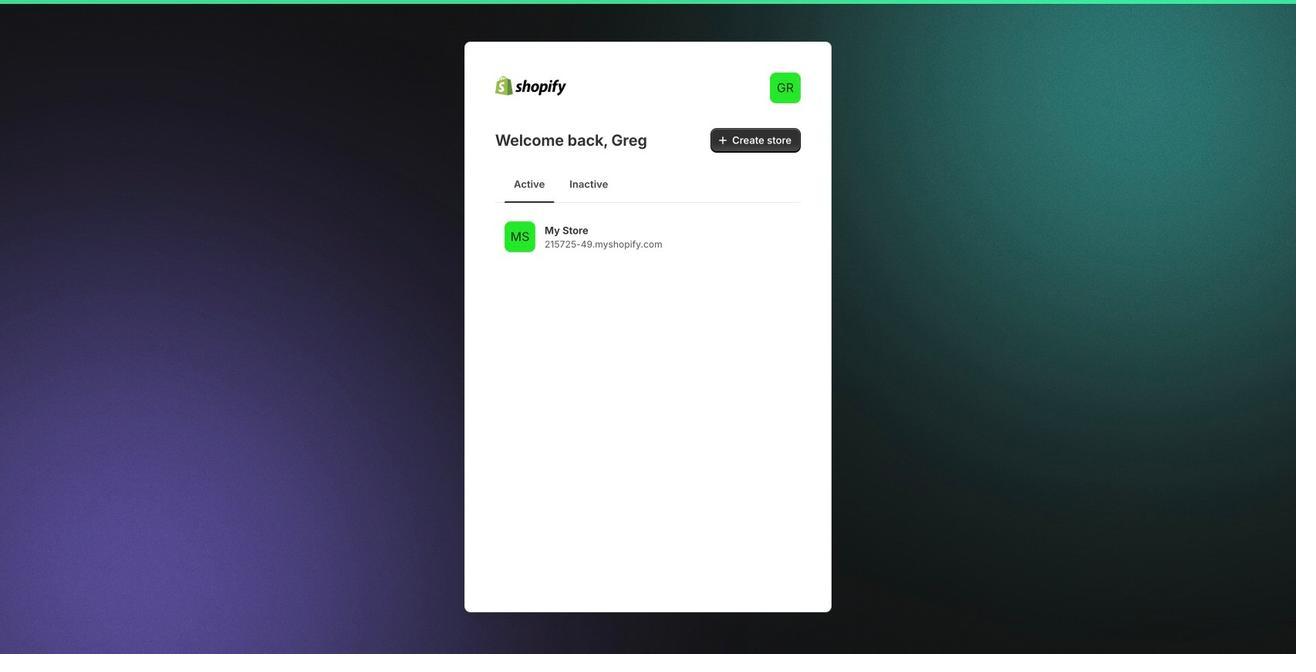 Task type: locate. For each thing, give the bounding box(es) containing it.
shopify image
[[496, 76, 566, 96]]

my store image
[[505, 222, 536, 252]]

tab list
[[502, 165, 795, 203]]

greg robinson image
[[770, 73, 801, 103]]



Task type: vqa. For each thing, say whether or not it's contained in the screenshot.
bottom   text field
no



Task type: describe. For each thing, give the bounding box(es) containing it.
page loading bar progress bar
[[0, 0, 1297, 4]]



